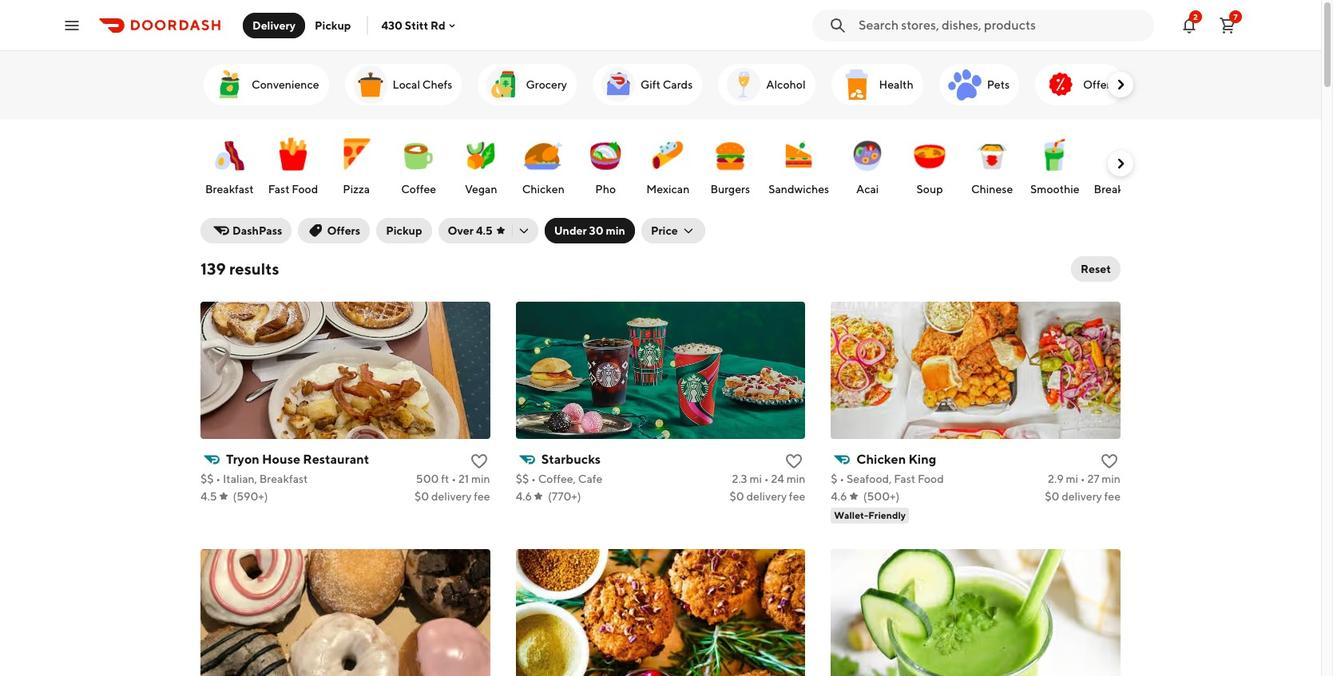 Task type: locate. For each thing, give the bounding box(es) containing it.
0 vertical spatial fast
[[268, 183, 290, 196]]

min
[[606, 224, 625, 237], [471, 473, 490, 486], [787, 473, 805, 486], [1102, 473, 1121, 486]]

3 $​0 delivery fee from the left
[[1045, 490, 1121, 503]]

1 horizontal spatial fast
[[894, 473, 915, 486]]

2 click to add this store to your saved list image from the left
[[1100, 452, 1119, 471]]

min right "30"
[[606, 224, 625, 237]]

next button of carousel image right offers icon
[[1113, 77, 1129, 93]]

1 vertical spatial chicken
[[857, 452, 906, 467]]

fee down "2.3 mi • 24 min"
[[789, 490, 805, 503]]

0 vertical spatial next button of carousel image
[[1113, 77, 1129, 93]]

0 horizontal spatial $​0
[[414, 490, 429, 503]]

$$ left coffee,
[[516, 473, 529, 486]]

0 horizontal spatial chicken
[[522, 183, 565, 196]]

delivery down 500 ft • 21 min
[[431, 490, 472, 503]]

0 vertical spatial 4.5
[[476, 224, 493, 237]]

1 horizontal spatial click to add this store to your saved list image
[[1100, 452, 1119, 471]]

$$
[[200, 473, 214, 486], [516, 473, 529, 486]]

2 horizontal spatial $​0
[[1045, 490, 1060, 503]]

• left coffee,
[[531, 473, 536, 486]]

$​0 down 2.9
[[1045, 490, 1060, 503]]

$​0 down 2.3
[[730, 490, 744, 503]]

click to add this store to your saved list image up 2.9 mi • 27 min on the right of the page
[[1100, 452, 1119, 471]]

• right $
[[840, 473, 845, 486]]

tryon house restaurant
[[226, 452, 369, 467]]

0 horizontal spatial fee
[[474, 490, 490, 503]]

2 $​0 delivery fee from the left
[[730, 490, 805, 503]]

local chefs link
[[345, 64, 462, 105]]

delivery
[[431, 490, 472, 503], [746, 490, 787, 503], [1062, 490, 1102, 503]]

1 $$ from the left
[[200, 473, 214, 486]]

1 vertical spatial 4.5
[[200, 490, 217, 503]]

1 mi from the left
[[750, 473, 762, 486]]

min right 27
[[1102, 473, 1121, 486]]

3 $​0 from the left
[[1045, 490, 1060, 503]]

fast
[[268, 183, 290, 196], [894, 473, 915, 486]]

$​0 delivery fee for house
[[414, 490, 490, 503]]

$​0 delivery fee down 2.9 mi • 27 min on the right of the page
[[1045, 490, 1121, 503]]

health image
[[838, 66, 876, 104]]

alcohol link
[[718, 64, 815, 105]]

burgers
[[710, 183, 750, 196]]

chicken
[[522, 183, 565, 196], [857, 452, 906, 467]]

breakfast
[[205, 183, 254, 196], [1094, 183, 1142, 196], [259, 473, 308, 486]]

0 horizontal spatial pickup
[[315, 19, 351, 32]]

breakfast up dashpass button at the left top of page
[[205, 183, 254, 196]]

• right 'ft'
[[451, 473, 456, 486]]

under 30 min button
[[544, 218, 635, 244]]

4.6 for starbucks
[[516, 490, 532, 503]]

Store search: begin typing to search for stores available on DoorDash text field
[[859, 16, 1145, 34]]

1 vertical spatial pickup
[[386, 224, 422, 237]]

house
[[262, 452, 300, 467]]

1 $​0 from the left
[[414, 490, 429, 503]]

4.6 down $
[[831, 490, 847, 503]]

min right 21
[[471, 473, 490, 486]]

fee down 500 ft • 21 min
[[474, 490, 490, 503]]

king
[[909, 452, 936, 467]]

0 horizontal spatial 4.6
[[516, 490, 532, 503]]

price
[[651, 224, 678, 237]]

1 horizontal spatial fee
[[789, 490, 805, 503]]

mi
[[750, 473, 762, 486], [1066, 473, 1078, 486]]

2 4.6 from the left
[[831, 490, 847, 503]]

pickup down coffee
[[386, 224, 422, 237]]

chicken for chicken
[[522, 183, 565, 196]]

pickup button
[[305, 12, 361, 38], [376, 218, 432, 244]]

pickup button right delivery
[[305, 12, 361, 38]]

0 horizontal spatial food
[[292, 183, 318, 196]]

breakfast burrito
[[1094, 183, 1180, 196]]

0 vertical spatial offers
[[1083, 78, 1115, 91]]

4.6
[[516, 490, 532, 503], [831, 490, 847, 503]]

2.9 mi • 27 min
[[1048, 473, 1121, 486]]

fast down chicken king
[[894, 473, 915, 486]]

fee
[[474, 490, 490, 503], [789, 490, 805, 503], [1104, 490, 1121, 503]]

139
[[200, 260, 226, 278]]

1 vertical spatial fast
[[894, 473, 915, 486]]

0 vertical spatial pickup
[[315, 19, 351, 32]]

offers button
[[298, 218, 370, 244]]

fast up dashpass
[[268, 183, 290, 196]]

1 horizontal spatial mi
[[1066, 473, 1078, 486]]

2 $​0 from the left
[[730, 490, 744, 503]]

2 horizontal spatial fee
[[1104, 490, 1121, 503]]

tryon
[[226, 452, 259, 467]]

0 horizontal spatial delivery
[[431, 490, 472, 503]]

sandwiches
[[769, 183, 829, 196]]

click to add this store to your saved list image
[[785, 452, 804, 471], [1100, 452, 1119, 471]]

$​0 for tryon house restaurant
[[414, 490, 429, 503]]

gift cards image
[[599, 66, 637, 104]]

1 vertical spatial offers
[[327, 224, 360, 237]]

under
[[554, 224, 587, 237]]

min for chicken king
[[1102, 473, 1121, 486]]

1 $​0 delivery fee from the left
[[414, 490, 490, 503]]

21
[[458, 473, 469, 486]]

4.6 down $$ • coffee, cafe
[[516, 490, 532, 503]]

over 4.5 button
[[438, 218, 538, 244]]

pickup button down coffee
[[376, 218, 432, 244]]

breakfast for breakfast
[[205, 183, 254, 196]]

$​0 delivery fee down "2.3 mi • 24 min"
[[730, 490, 805, 503]]

gift cards
[[641, 78, 693, 91]]

$
[[831, 473, 838, 486]]

430 stitt rd
[[381, 19, 445, 32]]

click to add this store to your saved list image for chicken king
[[1100, 452, 1119, 471]]

smoothie
[[1031, 183, 1080, 196]]

1 horizontal spatial food
[[918, 473, 944, 486]]

•
[[216, 473, 221, 486], [451, 473, 456, 486], [531, 473, 536, 486], [764, 473, 769, 486], [840, 473, 845, 486], [1081, 473, 1085, 486]]

click to add this store to your saved list image up "2.3 mi • 24 min"
[[785, 452, 804, 471]]

offers image
[[1042, 66, 1080, 104]]

min inside button
[[606, 224, 625, 237]]

4.5 right over
[[476, 224, 493, 237]]

0 horizontal spatial 4.5
[[200, 490, 217, 503]]

• left 24 on the right bottom of page
[[764, 473, 769, 486]]

0 horizontal spatial click to add this store to your saved list image
[[785, 452, 804, 471]]

2 fee from the left
[[789, 490, 805, 503]]

pickup for bottom 'pickup' button
[[386, 224, 422, 237]]

1 horizontal spatial delivery
[[746, 490, 787, 503]]

• left 27
[[1081, 473, 1085, 486]]

results
[[229, 260, 279, 278]]

coffee,
[[538, 473, 576, 486]]

0 vertical spatial food
[[292, 183, 318, 196]]

1 horizontal spatial $$
[[516, 473, 529, 486]]

health
[[879, 78, 914, 91]]

4.6 for chicken king
[[831, 490, 847, 503]]

4.5
[[476, 224, 493, 237], [200, 490, 217, 503]]

delivery down "2.3 mi • 24 min"
[[746, 490, 787, 503]]

wallet-
[[834, 510, 869, 522]]

offers right offers icon
[[1083, 78, 1115, 91]]

1 horizontal spatial pickup button
[[376, 218, 432, 244]]

fee down 2.9 mi • 27 min on the right of the page
[[1104, 490, 1121, 503]]

grocery
[[526, 78, 567, 91]]

1 click to add this store to your saved list image from the left
[[785, 452, 804, 471]]

1 fee from the left
[[474, 490, 490, 503]]

min for starbucks
[[787, 473, 805, 486]]

0 horizontal spatial breakfast
[[205, 183, 254, 196]]

delivery for king
[[1062, 490, 1102, 503]]

2 horizontal spatial delivery
[[1062, 490, 1102, 503]]

$​0 delivery fee down 500 ft • 21 min
[[414, 490, 490, 503]]

notification bell image
[[1180, 16, 1199, 35]]

health link
[[831, 64, 923, 105]]

local
[[393, 78, 420, 91]]

$$ left italian,
[[200, 473, 214, 486]]

local chefs
[[393, 78, 452, 91]]

2 horizontal spatial breakfast
[[1094, 183, 1142, 196]]

click to add this store to your saved list image for starbucks
[[785, 452, 804, 471]]

wallet-friendly
[[834, 510, 906, 522]]

0 horizontal spatial offers
[[327, 224, 360, 237]]

2 $$ from the left
[[516, 473, 529, 486]]

grocery link
[[478, 64, 577, 105]]

0 horizontal spatial pickup button
[[305, 12, 361, 38]]

acai
[[856, 183, 879, 196]]

soup
[[917, 183, 943, 196]]

cafe
[[578, 473, 603, 486]]

0 horizontal spatial fast
[[268, 183, 290, 196]]

1 horizontal spatial chicken
[[857, 452, 906, 467]]

burrito
[[1145, 183, 1180, 196]]

restaurant
[[303, 452, 369, 467]]

chicken up the under
[[522, 183, 565, 196]]

0 horizontal spatial $$
[[200, 473, 214, 486]]

mi right 2.3
[[750, 473, 762, 486]]

reset button
[[1071, 256, 1121, 282]]

1 horizontal spatial 4.5
[[476, 224, 493, 237]]

under 30 min
[[554, 224, 625, 237]]

offers down pizza
[[327, 224, 360, 237]]

1 vertical spatial next button of carousel image
[[1113, 156, 1129, 172]]

fee for king
[[1104, 490, 1121, 503]]

food down the "king"
[[918, 473, 944, 486]]

$​0 down 500
[[414, 490, 429, 503]]

• left italian,
[[216, 473, 221, 486]]

food
[[292, 183, 318, 196], [918, 473, 944, 486]]

2 horizontal spatial $​0 delivery fee
[[1045, 490, 1121, 503]]

breakfast down house
[[259, 473, 308, 486]]

1 horizontal spatial breakfast
[[259, 473, 308, 486]]

0 horizontal spatial $​0 delivery fee
[[414, 490, 490, 503]]

grocery image
[[484, 66, 523, 104]]

0 vertical spatial chicken
[[522, 183, 565, 196]]

3 delivery from the left
[[1062, 490, 1102, 503]]

pickup
[[315, 19, 351, 32], [386, 224, 422, 237]]

food up offers button
[[292, 183, 318, 196]]

open menu image
[[62, 16, 81, 35]]

breakfast for breakfast burrito
[[1094, 183, 1142, 196]]

430 stitt rd button
[[381, 19, 458, 32]]

mi right 2.9
[[1066, 473, 1078, 486]]

4.5 left "(590+)"
[[200, 490, 217, 503]]

1 horizontal spatial pickup
[[386, 224, 422, 237]]

mexican
[[646, 183, 690, 196]]

click to add this store to your saved list image
[[469, 452, 489, 471]]

pickup right the "delivery" button
[[315, 19, 351, 32]]

(500+)
[[863, 490, 900, 503]]

3 • from the left
[[531, 473, 536, 486]]

next button of carousel image up breakfast burrito
[[1113, 156, 1129, 172]]

1 delivery from the left
[[431, 490, 472, 503]]

min right 24 on the right bottom of page
[[787, 473, 805, 486]]

7 button
[[1212, 9, 1244, 41]]

delivery down 2.9 mi • 27 min on the right of the page
[[1062, 490, 1102, 503]]

1 horizontal spatial $​0 delivery fee
[[730, 490, 805, 503]]

1 horizontal spatial 4.6
[[831, 490, 847, 503]]

1 horizontal spatial $​0
[[730, 490, 744, 503]]

1 4.6 from the left
[[516, 490, 532, 503]]

0 vertical spatial pickup button
[[305, 12, 361, 38]]

breakfast left burrito
[[1094, 183, 1142, 196]]

next button of carousel image
[[1113, 77, 1129, 93], [1113, 156, 1129, 172]]

2 mi from the left
[[1066, 473, 1078, 486]]

30
[[589, 224, 604, 237]]

delivery for house
[[431, 490, 472, 503]]

500 ft • 21 min
[[416, 473, 490, 486]]

chicken up $ • seafood, fast food
[[857, 452, 906, 467]]

gift
[[641, 78, 661, 91]]

3 fee from the left
[[1104, 490, 1121, 503]]

1 • from the left
[[216, 473, 221, 486]]

0 horizontal spatial mi
[[750, 473, 762, 486]]



Task type: vqa. For each thing, say whether or not it's contained in the screenshot.
leftmost pickup
yes



Task type: describe. For each thing, give the bounding box(es) containing it.
mi for starbucks
[[750, 473, 762, 486]]

chicken for chicken king
[[857, 452, 906, 467]]

430
[[381, 19, 403, 32]]

rd
[[430, 19, 445, 32]]

price button
[[641, 218, 705, 244]]

chinese
[[971, 183, 1013, 196]]

convenience
[[252, 78, 319, 91]]

over 4.5
[[448, 224, 493, 237]]

1 horizontal spatial offers
[[1083, 78, 1115, 91]]

local chefs image
[[351, 66, 389, 104]]

1 next button of carousel image from the top
[[1113, 77, 1129, 93]]

friendly
[[868, 510, 906, 522]]

2 next button of carousel image from the top
[[1113, 156, 1129, 172]]

min for tryon house restaurant
[[471, 473, 490, 486]]

pho
[[595, 183, 616, 196]]

2 delivery from the left
[[746, 490, 787, 503]]

fast food
[[268, 183, 318, 196]]

alcohol
[[766, 78, 806, 91]]

2.3
[[732, 473, 747, 486]]

starbucks
[[541, 452, 601, 467]]

2.3 mi • 24 min
[[732, 473, 805, 486]]

27
[[1088, 473, 1100, 486]]

pets link
[[939, 64, 1019, 105]]

mi for chicken king
[[1066, 473, 1078, 486]]

pickup for the top 'pickup' button
[[315, 19, 351, 32]]

4 • from the left
[[764, 473, 769, 486]]

convenience image
[[210, 66, 248, 104]]

coffee
[[401, 183, 436, 196]]

$​0 for chicken king
[[1045, 490, 1060, 503]]

ft
[[441, 473, 449, 486]]

1 vertical spatial food
[[918, 473, 944, 486]]

reset
[[1081, 263, 1111, 276]]

$$ • italian, breakfast
[[200, 473, 308, 486]]

pizza
[[343, 183, 370, 196]]

$​0 delivery fee for king
[[1045, 490, 1121, 503]]

chicken king
[[857, 452, 936, 467]]

5 • from the left
[[840, 473, 845, 486]]

italian,
[[223, 473, 257, 486]]

pets
[[987, 78, 1010, 91]]

pets image
[[945, 66, 984, 104]]

delivery
[[252, 19, 296, 32]]

(770+)
[[548, 490, 581, 503]]

gift cards link
[[593, 64, 702, 105]]

(590+)
[[233, 490, 268, 503]]

$$ • coffee, cafe
[[516, 473, 603, 486]]

4.5 inside button
[[476, 224, 493, 237]]

dashpass
[[232, 224, 282, 237]]

delivery button
[[243, 12, 305, 38]]

stitt
[[405, 19, 428, 32]]

vegan
[[465, 183, 497, 196]]

6 • from the left
[[1081, 473, 1085, 486]]

500
[[416, 473, 439, 486]]

dashpass button
[[200, 218, 292, 244]]

fee for house
[[474, 490, 490, 503]]

$$ for tryon house restaurant
[[200, 473, 214, 486]]

chefs
[[422, 78, 452, 91]]

convenience link
[[204, 64, 329, 105]]

7
[[1234, 12, 1238, 21]]

$​0 for starbucks
[[730, 490, 744, 503]]

cards
[[663, 78, 693, 91]]

alcohol image
[[725, 66, 763, 104]]

over
[[448, 224, 474, 237]]

2
[[1193, 12, 1198, 21]]

2 • from the left
[[451, 473, 456, 486]]

seafood,
[[847, 473, 892, 486]]

2.9
[[1048, 473, 1064, 486]]

$$ for starbucks
[[516, 473, 529, 486]]

139 results
[[200, 260, 279, 278]]

2 items, open order cart image
[[1218, 16, 1237, 35]]

24
[[771, 473, 784, 486]]

offers link
[[1035, 64, 1125, 105]]

offers inside button
[[327, 224, 360, 237]]

1 vertical spatial pickup button
[[376, 218, 432, 244]]

$ • seafood, fast food
[[831, 473, 944, 486]]



